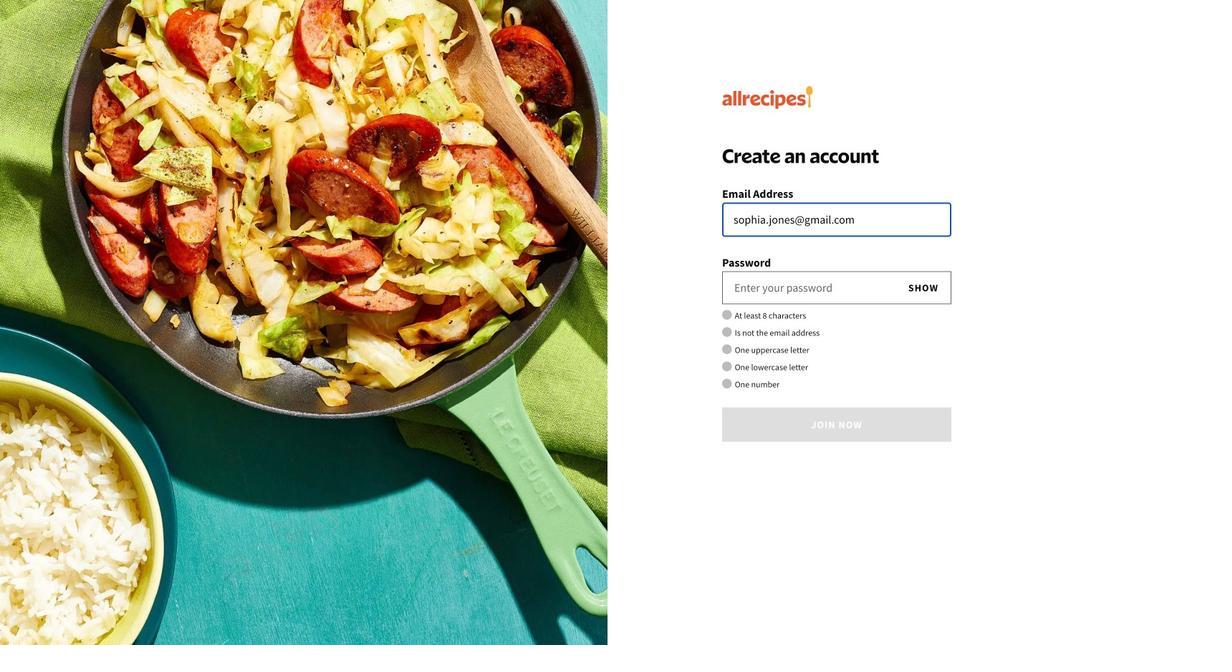 Task type: describe. For each thing, give the bounding box(es) containing it.
yourname@example.com text field
[[723, 203, 952, 237]]



Task type: vqa. For each thing, say whether or not it's contained in the screenshot.
email image
no



Task type: locate. For each thing, give the bounding box(es) containing it.
Enter your password password field
[[723, 271, 952, 304]]

allrecipes image
[[723, 86, 814, 109]]

None submit
[[723, 408, 952, 442]]



